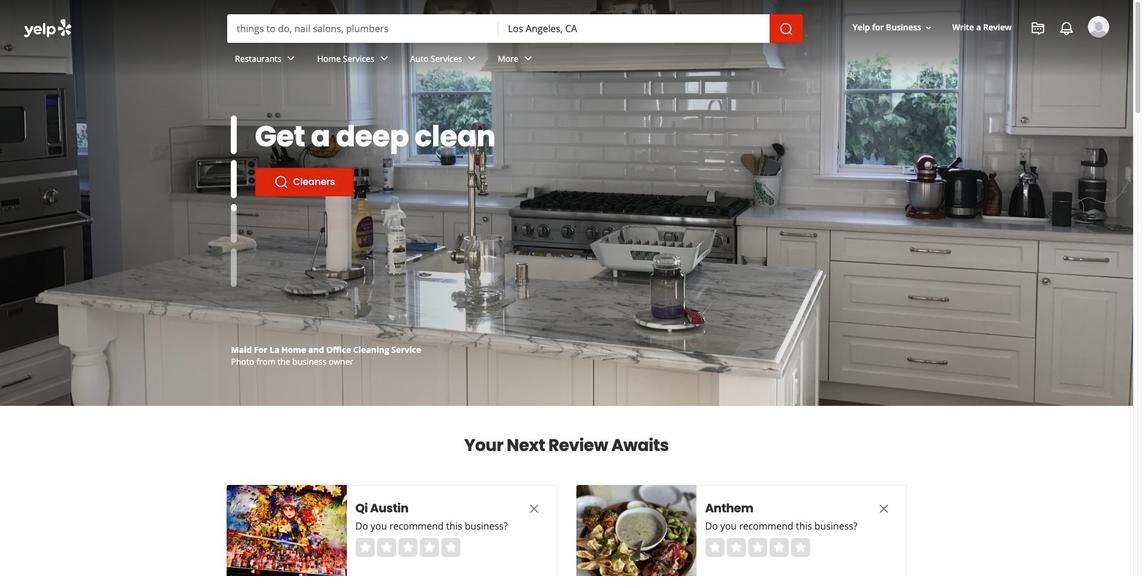 Task type: locate. For each thing, give the bounding box(es) containing it.
jeremy m. image
[[1089, 16, 1110, 38]]

2 select slide image from the top
[[231, 160, 237, 198]]

1 horizontal spatial (no rating) image
[[706, 538, 810, 557]]

2 rating element from the left
[[706, 538, 810, 557]]

notifications image
[[1060, 21, 1074, 36]]

none field things to do, nail salons, plumbers
[[227, 14, 499, 43]]

1 none field from the left
[[227, 14, 499, 43]]

0 vertical spatial select slide image
[[231, 115, 237, 154]]

0 horizontal spatial (no rating) image
[[356, 538, 460, 557]]

rating element
[[356, 538, 460, 557], [706, 538, 810, 557]]

dismiss card image
[[527, 502, 541, 516]]

2 horizontal spatial 24 chevron down v2 image
[[465, 51, 479, 66]]

3 24 chevron down v2 image from the left
[[465, 51, 479, 66]]

None radio
[[356, 538, 375, 557], [377, 538, 396, 557], [399, 538, 418, 557], [420, 538, 439, 557], [441, 538, 460, 557], [706, 538, 725, 557], [727, 538, 746, 557], [749, 538, 768, 557], [791, 538, 810, 557], [356, 538, 375, 557], [377, 538, 396, 557], [399, 538, 418, 557], [420, 538, 439, 557], [441, 538, 460, 557], [706, 538, 725, 557], [727, 538, 746, 557], [749, 538, 768, 557], [791, 538, 810, 557]]

1 horizontal spatial 24 chevron down v2 image
[[377, 51, 391, 66]]

1 (no rating) image from the left
[[356, 538, 460, 557]]

0 vertical spatial 24 search v2 image
[[274, 175, 288, 189]]

rating element for (no rating) image corresponding to photo of qi austin
[[356, 538, 460, 557]]

None search field
[[0, 0, 1134, 88], [227, 14, 804, 43], [0, 0, 1134, 88], [227, 14, 804, 43]]

24 search v2 image
[[274, 175, 288, 189], [274, 208, 288, 223]]

(no rating) image
[[356, 538, 460, 557], [706, 538, 810, 557]]

2 none field from the left
[[499, 14, 770, 43]]

photo of anthem image
[[576, 485, 697, 576]]

2 24 chevron down v2 image from the left
[[377, 51, 391, 66]]

2 (no rating) image from the left
[[706, 538, 810, 557]]

select slide image
[[231, 115, 237, 154], [231, 160, 237, 198]]

0 horizontal spatial rating element
[[356, 538, 460, 557]]

1 vertical spatial 24 search v2 image
[[274, 208, 288, 223]]

1 rating element from the left
[[356, 538, 460, 557]]

photo of qi austin image
[[226, 485, 347, 576]]

None radio
[[770, 538, 789, 557]]

0 horizontal spatial 24 chevron down v2 image
[[284, 51, 298, 66]]

1 24 search v2 image from the top
[[274, 175, 288, 189]]

1 vertical spatial select slide image
[[231, 160, 237, 198]]

None field
[[227, 14, 499, 43], [499, 14, 770, 43]]

1 horizontal spatial rating element
[[706, 538, 810, 557]]

24 chevron down v2 image
[[284, 51, 298, 66], [377, 51, 391, 66], [465, 51, 479, 66]]

address, neighborhood, city, state or zip search field
[[499, 14, 770, 43]]



Task type: vqa. For each thing, say whether or not it's contained in the screenshot.
middle a
no



Task type: describe. For each thing, give the bounding box(es) containing it.
projects image
[[1032, 21, 1046, 36]]

dismiss card image
[[877, 502, 891, 516]]

none field the address, neighborhood, city, state or zip
[[499, 14, 770, 43]]

rating element for (no rating) image for photo of anthem
[[706, 538, 810, 557]]

1 select slide image from the top
[[231, 115, 237, 154]]

user actions element
[[844, 15, 1127, 88]]

(no rating) image for photo of qi austin
[[356, 538, 460, 557]]

1 24 chevron down v2 image from the left
[[284, 51, 298, 66]]

24 chevron down v2 image
[[521, 51, 536, 66]]

(no rating) image for photo of anthem
[[706, 538, 810, 557]]

things to do, nail salons, plumbers search field
[[227, 14, 499, 43]]

search image
[[780, 22, 794, 36]]

2 24 search v2 image from the top
[[274, 208, 288, 223]]

16 chevron down v2 image
[[924, 23, 934, 33]]

business categories element
[[226, 43, 1110, 77]]



